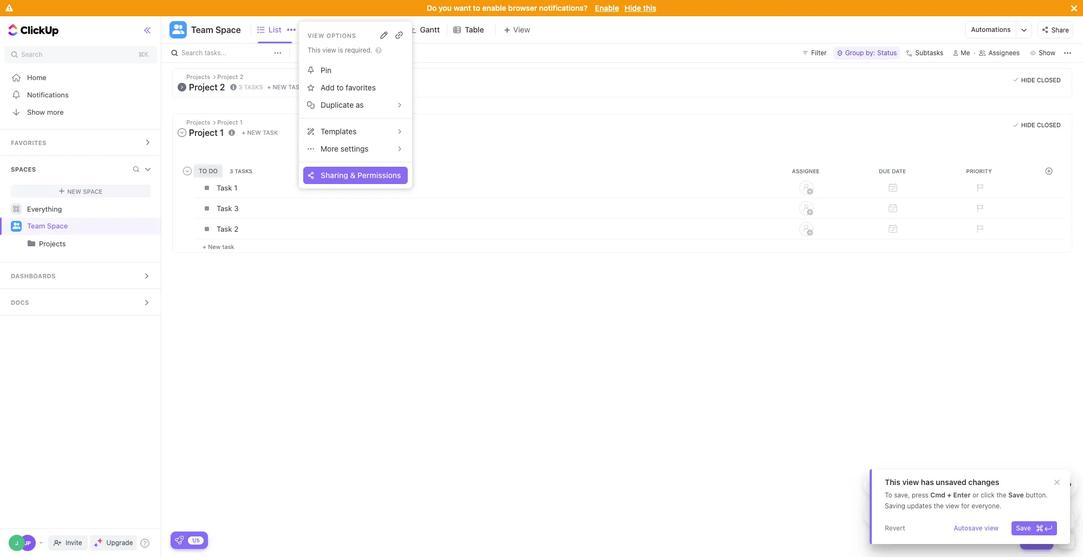 Task type: describe. For each thing, give the bounding box(es) containing it.
hide closed for the top list info icon
[[1021, 76, 1061, 83]]

excel & csv link
[[972, 471, 1024, 498]]

table
[[465, 25, 484, 34]]

save button
[[1012, 522, 1057, 536]]

saving
[[885, 502, 906, 510]]

tasks...
[[205, 49, 227, 57]]

updates
[[907, 502, 932, 510]]

do you want to enable browser notifications? enable hide this
[[427, 3, 656, 12]]

team space button
[[187, 18, 241, 42]]

add
[[321, 83, 335, 92]]

revert button
[[881, 522, 910, 536]]

home link
[[0, 69, 162, 86]]

tasks
[[244, 83, 263, 90]]

unsaved
[[936, 478, 967, 487]]

save,
[[894, 491, 910, 499]]

excel
[[985, 481, 1000, 488]]

excel & csv
[[985, 481, 1020, 488]]

enable
[[595, 3, 619, 12]]

save inside button
[[1016, 524, 1031, 532]]

‎task for ‎task 1
[[217, 183, 232, 192]]

share button
[[1038, 21, 1074, 38]]

button.
[[1026, 491, 1048, 499]]

‎task 1
[[217, 183, 237, 192]]

gantt link
[[420, 16, 444, 43]]

this
[[643, 3, 656, 12]]

projects
[[39, 239, 66, 248]]

duplicate as button
[[303, 96, 408, 114]]

task for task 3
[[217, 204, 232, 213]]

press
[[912, 491, 929, 499]]

enable
[[482, 3, 506, 12]]

want
[[454, 3, 471, 12]]

automations
[[971, 25, 1011, 34]]

sharing
[[321, 171, 348, 180]]

templates button
[[303, 123, 408, 140]]

2 projects link from the left
[[39, 235, 152, 252]]

everything link
[[0, 200, 162, 218]]

enter
[[953, 491, 971, 499]]

to
[[885, 491, 892, 499]]

docs
[[11, 299, 29, 306]]

has
[[921, 478, 934, 487]]

1 vertical spatial + new task
[[203, 243, 234, 250]]

or
[[973, 491, 979, 499]]

task 3
[[217, 204, 239, 213]]

‎task for ‎task 2
[[217, 225, 232, 233]]

to inside button
[[337, 83, 344, 92]]

me
[[961, 49, 970, 57]]

new space
[[67, 188, 103, 195]]

cmd
[[931, 491, 946, 499]]

templates button
[[303, 123, 408, 140]]

closed for the hide closed button related to the top list info icon
[[1037, 76, 1061, 83]]

hide for the hide closed button for list info icon to the bottom
[[1021, 121, 1035, 129]]

sharing & permissions
[[321, 171, 401, 180]]

upgrade
[[106, 539, 133, 547]]

gantt
[[420, 25, 440, 34]]

board
[[317, 25, 338, 34]]

as
[[356, 100, 364, 109]]

csv
[[1008, 481, 1020, 488]]

‎task 2
[[217, 225, 238, 233]]

show
[[27, 108, 45, 116]]

new inside 3 tasks + new task
[[273, 84, 287, 91]]

notifications link
[[0, 86, 162, 103]]

team space for team space button
[[191, 25, 241, 35]]

assignees
[[989, 49, 1020, 57]]

you
[[439, 3, 452, 12]]

do
[[427, 3, 437, 12]]

task inside 3 tasks + new task
[[288, 84, 303, 91]]

1 vertical spatial task
[[263, 129, 278, 136]]

user group image
[[12, 223, 20, 229]]

‎task 2 link
[[214, 220, 760, 238]]

1 vertical spatial view
[[946, 502, 960, 510]]

3 inside 3 tasks + new task
[[239, 83, 242, 90]]

browser
[[508, 3, 537, 12]]

view options
[[308, 32, 356, 39]]

share
[[1052, 26, 1069, 34]]

templates
[[321, 127, 357, 136]]

board link
[[317, 16, 342, 43]]

automations button
[[966, 22, 1016, 38]]

& for csv
[[1002, 481, 1006, 488]]

notifications?
[[539, 3, 588, 12]]

closed for the hide closed button for list info icon to the bottom
[[1037, 121, 1061, 129]]

calendar
[[363, 25, 395, 34]]

⌘k
[[138, 50, 149, 58]]

team for team space link
[[27, 222, 45, 230]]

task for task
[[1035, 537, 1049, 545]]

invite
[[66, 539, 82, 547]]

click
[[981, 491, 995, 499]]

autosave
[[954, 524, 983, 532]]

add to favorites button
[[303, 79, 408, 96]]



Task type: locate. For each thing, give the bounding box(es) containing it.
list link
[[269, 16, 296, 43]]

0 horizontal spatial &
[[350, 171, 356, 180]]

search
[[181, 49, 203, 57], [21, 50, 42, 58]]

1 projects link from the left
[[1, 235, 152, 252]]

1 vertical spatial to
[[337, 83, 344, 92]]

1 vertical spatial hide
[[1021, 76, 1035, 83]]

options
[[326, 32, 356, 39]]

space for team space button
[[215, 25, 241, 35]]

1 vertical spatial 3
[[234, 204, 239, 213]]

task down ‎task 1
[[217, 204, 232, 213]]

& right sharing
[[350, 171, 356, 180]]

2 horizontal spatial space
[[215, 25, 241, 35]]

‎task
[[217, 183, 232, 192], [217, 225, 232, 233]]

1 horizontal spatial to
[[473, 3, 480, 12]]

task down save button
[[1035, 537, 1049, 545]]

space inside team space link
[[47, 222, 68, 230]]

1 horizontal spatial team
[[191, 25, 213, 35]]

2 hide closed button from the top
[[1011, 120, 1064, 130]]

home
[[27, 73, 46, 82]]

more settings button
[[303, 140, 408, 158]]

1 horizontal spatial task
[[263, 129, 278, 136]]

0 horizontal spatial to
[[337, 83, 344, 92]]

the down cmd
[[934, 502, 944, 510]]

favorites button
[[0, 129, 162, 155]]

0 vertical spatial hide
[[625, 3, 641, 12]]

view down the everyone.
[[985, 524, 999, 532]]

0 vertical spatial ‎task
[[217, 183, 232, 192]]

& inside button
[[350, 171, 356, 180]]

task
[[288, 84, 303, 91], [263, 129, 278, 136], [222, 243, 234, 250]]

1 horizontal spatial the
[[997, 491, 1007, 499]]

1 vertical spatial team space
[[27, 222, 68, 230]]

team space down "everything"
[[27, 222, 68, 230]]

0 vertical spatial &
[[350, 171, 356, 180]]

sharing & permissions button
[[303, 167, 408, 184]]

‎task 1 link
[[214, 178, 760, 197]]

1 vertical spatial space
[[83, 188, 103, 195]]

1 ‎task from the top
[[217, 183, 232, 192]]

revert
[[885, 524, 905, 532]]

0 vertical spatial task
[[217, 204, 232, 213]]

search inside sidebar navigation
[[21, 50, 42, 58]]

onboarding checklist button element
[[175, 536, 184, 545]]

view
[[903, 478, 919, 487], [946, 502, 960, 510], [985, 524, 999, 532]]

table link
[[465, 16, 488, 43]]

more settings
[[321, 144, 369, 153]]

search left 'tasks...'
[[181, 49, 203, 57]]

‎task left 2
[[217, 225, 232, 233]]

closed
[[1037, 76, 1061, 83], [1037, 121, 1061, 129]]

0 vertical spatial hide closed
[[1021, 76, 1061, 83]]

1 vertical spatial the
[[934, 502, 944, 510]]

1 horizontal spatial search
[[181, 49, 203, 57]]

the down excel & csv on the right of the page
[[997, 491, 1007, 499]]

1 vertical spatial list info image
[[229, 129, 235, 136]]

1 vertical spatial closed
[[1037, 121, 1061, 129]]

2 vertical spatial space
[[47, 222, 68, 230]]

hide closed button
[[1011, 74, 1064, 85], [1011, 120, 1064, 130]]

favorites
[[11, 139, 46, 146]]

0 horizontal spatial view
[[903, 478, 919, 487]]

1 hide closed from the top
[[1021, 76, 1061, 83]]

3 tasks + new task
[[239, 83, 303, 91]]

0 vertical spatial to
[[473, 3, 480, 12]]

0 vertical spatial view
[[903, 478, 919, 487]]

2 hide closed from the top
[[1021, 121, 1061, 129]]

to right want at the left top of the page
[[473, 3, 480, 12]]

search up home
[[21, 50, 42, 58]]

autosave view button
[[950, 522, 1003, 536]]

team inside button
[[191, 25, 213, 35]]

2 vertical spatial hide
[[1021, 121, 1035, 129]]

0 horizontal spatial + new task
[[203, 243, 234, 250]]

team space for team space link
[[27, 222, 68, 230]]

new right tasks
[[273, 84, 287, 91]]

0 horizontal spatial the
[[934, 502, 944, 510]]

view for autosave
[[985, 524, 999, 532]]

the
[[997, 491, 1007, 499], [934, 502, 944, 510]]

2 horizontal spatial view
[[985, 524, 999, 532]]

team space inside sidebar navigation
[[27, 222, 68, 230]]

+ new task down '‎task 2'
[[203, 243, 234, 250]]

duplicate
[[321, 100, 354, 109]]

1 vertical spatial team
[[27, 222, 45, 230]]

this
[[885, 478, 901, 487]]

1 horizontal spatial team space
[[191, 25, 241, 35]]

save
[[1009, 491, 1024, 499], [1049, 516, 1064, 524], [1016, 524, 1031, 532]]

space up projects
[[47, 222, 68, 230]]

1 horizontal spatial task
[[1035, 537, 1049, 545]]

task down '‎task 2'
[[222, 243, 234, 250]]

0 horizontal spatial team
[[27, 222, 45, 230]]

me button
[[949, 47, 975, 60]]

1 horizontal spatial &
[[1002, 481, 1006, 488]]

1 vertical spatial hide closed
[[1021, 121, 1061, 129]]

new down tasks
[[247, 129, 261, 136]]

& left csv
[[1002, 481, 1006, 488]]

+ new task down tasks
[[242, 129, 278, 136]]

task down 3 tasks + new task
[[263, 129, 278, 136]]

0 horizontal spatial space
[[47, 222, 68, 230]]

space for team space link
[[47, 222, 68, 230]]

team inside sidebar navigation
[[27, 222, 45, 230]]

view left for
[[946, 502, 960, 510]]

hide closed button for the top list info icon
[[1011, 74, 1064, 85]]

&
[[350, 171, 356, 180], [1002, 481, 1006, 488]]

team space link
[[27, 218, 152, 235]]

team space
[[191, 25, 241, 35], [27, 222, 68, 230]]

save inside this view has unsaved changes to save, press cmd + enter or click the save button. saving updates the view for everyone.
[[1009, 491, 1024, 499]]

+ inside 3 tasks + new task
[[267, 84, 271, 91]]

new inside sidebar navigation
[[67, 188, 81, 195]]

search for search
[[21, 50, 42, 58]]

hide closed
[[1021, 76, 1061, 83], [1021, 121, 1061, 129]]

0 vertical spatial + new task
[[242, 129, 278, 136]]

0 vertical spatial team
[[191, 25, 213, 35]]

+
[[267, 84, 271, 91], [242, 129, 246, 136], [203, 243, 206, 250], [947, 491, 952, 499]]

0 horizontal spatial team space
[[27, 222, 68, 230]]

hide for the hide closed button related to the top list info icon
[[1021, 76, 1035, 83]]

0 vertical spatial the
[[997, 491, 1007, 499]]

view
[[308, 32, 325, 39]]

view up save,
[[903, 478, 919, 487]]

more
[[47, 108, 64, 116]]

1 horizontal spatial + new task
[[242, 129, 278, 136]]

more
[[321, 144, 339, 153]]

team up search tasks...
[[191, 25, 213, 35]]

calendar link
[[363, 16, 399, 43]]

to right "add"
[[337, 83, 344, 92]]

0 vertical spatial 3
[[239, 83, 242, 90]]

0 vertical spatial task
[[288, 84, 303, 91]]

Search tasks... text field
[[181, 45, 271, 61]]

permissions
[[358, 171, 401, 180]]

list info image
[[230, 84, 236, 90], [229, 129, 235, 136]]

0 vertical spatial list info image
[[230, 84, 236, 90]]

new up everything link
[[67, 188, 81, 195]]

2 closed from the top
[[1037, 121, 1061, 129]]

for
[[961, 502, 970, 510]]

0 horizontal spatial task
[[217, 204, 232, 213]]

view inside button
[[985, 524, 999, 532]]

team for team space button
[[191, 25, 213, 35]]

autosave view
[[954, 524, 999, 532]]

task
[[217, 204, 232, 213], [1035, 537, 1049, 545]]

2
[[234, 225, 238, 233]]

search for search tasks...
[[181, 49, 203, 57]]

task left "add"
[[288, 84, 303, 91]]

to
[[473, 3, 480, 12], [337, 83, 344, 92]]

‎task left 1
[[217, 183, 232, 192]]

1
[[234, 183, 237, 192]]

pin
[[321, 66, 332, 75]]

projects link
[[1, 235, 152, 252], [39, 235, 152, 252]]

3 left tasks
[[239, 83, 242, 90]]

space up everything link
[[83, 188, 103, 195]]

onboarding checklist button image
[[175, 536, 184, 545]]

& for permissions
[[350, 171, 356, 180]]

1 vertical spatial &
[[1002, 481, 1006, 488]]

hide closed button for list info icon to the bottom
[[1011, 120, 1064, 130]]

+ inside this view has unsaved changes to save, press cmd + enter or click the save button. saving updates the view for everyone.
[[947, 491, 952, 499]]

1 hide closed button from the top
[[1011, 74, 1064, 85]]

hide
[[625, 3, 641, 12], [1021, 76, 1035, 83], [1021, 121, 1035, 129]]

space up "search tasks..." text box
[[215, 25, 241, 35]]

changes
[[969, 478, 1000, 487]]

team space inside button
[[191, 25, 241, 35]]

view for this
[[903, 478, 919, 487]]

search tasks...
[[181, 49, 227, 57]]

pin button
[[303, 62, 408, 79]]

1 horizontal spatial space
[[83, 188, 103, 195]]

space
[[215, 25, 241, 35], [83, 188, 103, 195], [47, 222, 68, 230]]

0 vertical spatial space
[[215, 25, 241, 35]]

3 up 2
[[234, 204, 239, 213]]

everything
[[27, 204, 62, 213]]

2 vertical spatial view
[[985, 524, 999, 532]]

2 horizontal spatial task
[[288, 84, 303, 91]]

assignees button
[[975, 47, 1025, 60]]

0 vertical spatial hide closed button
[[1011, 74, 1064, 85]]

everyone.
[[972, 502, 1002, 510]]

space inside team space button
[[215, 25, 241, 35]]

1 vertical spatial ‎task
[[217, 225, 232, 233]]

upgrade link
[[90, 536, 137, 551]]

settings
[[341, 144, 369, 153]]

this view has unsaved changes to save, press cmd + enter or click the save button. saving updates the view for everyone.
[[885, 478, 1048, 510]]

0 vertical spatial closed
[[1037, 76, 1061, 83]]

team space up 'tasks...'
[[191, 25, 241, 35]]

0 vertical spatial team space
[[191, 25, 241, 35]]

1 vertical spatial task
[[1035, 537, 1049, 545]]

new down '‎task 2'
[[208, 243, 221, 250]]

1 vertical spatial hide closed button
[[1011, 120, 1064, 130]]

notifications
[[27, 90, 69, 99]]

favorites
[[346, 83, 376, 92]]

team down "everything"
[[27, 222, 45, 230]]

hide closed for list info icon to the bottom
[[1021, 121, 1061, 129]]

0 horizontal spatial task
[[222, 243, 234, 250]]

1 horizontal spatial view
[[946, 502, 960, 510]]

2 vertical spatial task
[[222, 243, 234, 250]]

1/5
[[192, 537, 200, 544]]

task 3 link
[[214, 199, 760, 217]]

+ new task
[[242, 129, 278, 136], [203, 243, 234, 250]]

1 closed from the top
[[1037, 76, 1061, 83]]

dashboards
[[11, 272, 56, 279]]

2 ‎task from the top
[[217, 225, 232, 233]]

add to favorites
[[321, 83, 376, 92]]

0 horizontal spatial search
[[21, 50, 42, 58]]

sidebar navigation
[[0, 16, 162, 557]]



Task type: vqa. For each thing, say whether or not it's contained in the screenshot.
right '+ New task'
yes



